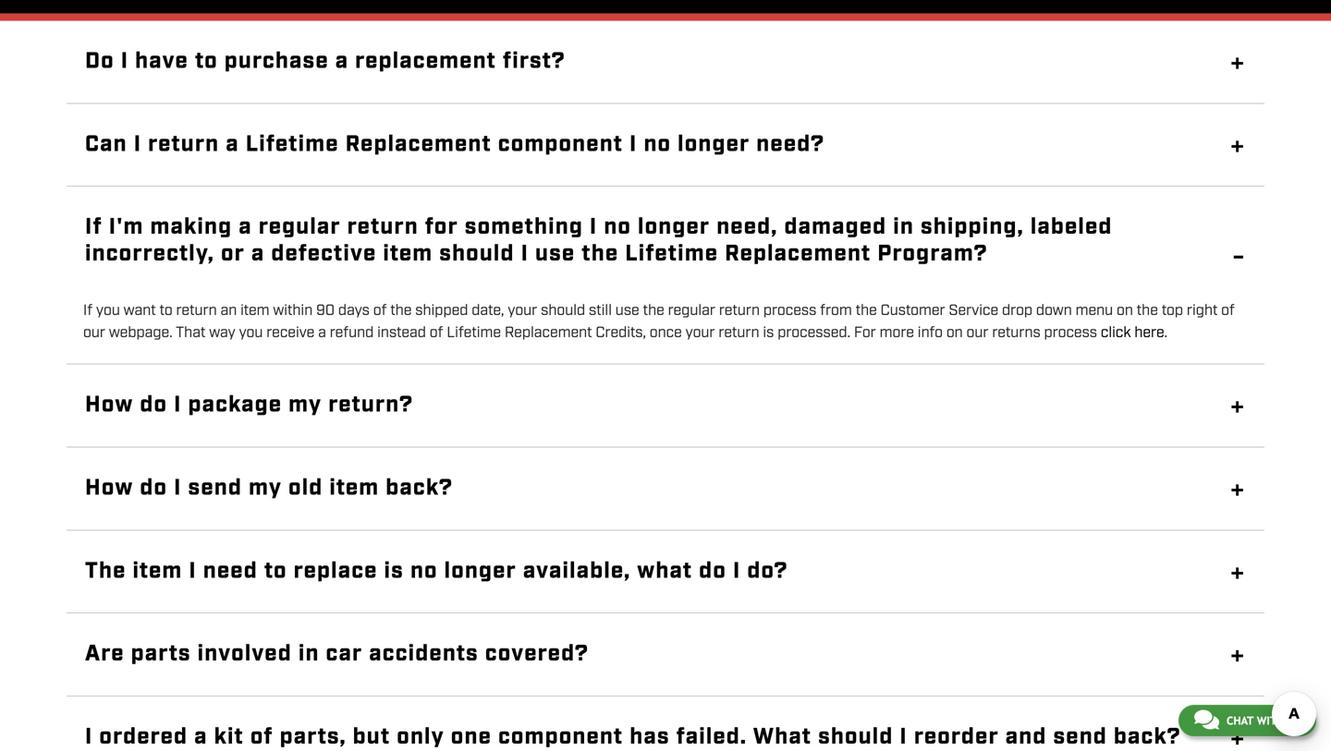 Task type: describe. For each thing, give the bounding box(es) containing it.
0 vertical spatial you
[[96, 302, 120, 321]]

i left package
[[174, 391, 182, 420]]

can i return a lifetime replacement component i no longer need?
[[85, 130, 825, 159]]

i right can
[[134, 130, 142, 159]]

lifetime inside if you want to return an item within 90 days of the shipped date, your should still use the regular return process from the customer service drop down menu on the top right of our webpage.  that way you receive a refund instead of lifetime replacement credits, once your return is processed. for more info on our returns process
[[447, 324, 501, 343]]

down
[[1036, 302, 1072, 321]]

returns
[[992, 324, 1041, 343]]

car
[[326, 640, 363, 670]]

are
[[85, 640, 124, 670]]

covered?
[[485, 640, 589, 670]]

chat with us
[[1227, 715, 1301, 728]]

do
[[85, 47, 114, 76]]

labeled
[[1031, 213, 1113, 242]]

with
[[1257, 715, 1284, 728]]

menu
[[1076, 302, 1113, 321]]

2 vertical spatial do
[[699, 557, 727, 586]]

processed.
[[778, 324, 851, 343]]

component
[[498, 130, 623, 159]]

click here .
[[1101, 324, 1168, 343]]

my for send
[[249, 474, 282, 503]]

customer
[[881, 302, 946, 321]]

need,
[[717, 213, 778, 242]]

return inside if i'm making a regular return for something i no longer need, damaged in shipping, labeled incorrectly, or a defective item should i use the lifetime replacement program?
[[347, 213, 419, 242]]

replace
[[294, 557, 378, 586]]

still
[[589, 302, 612, 321]]

i right something
[[590, 213, 598, 242]]

lifetime inside if i'm making a regular return for something i no longer need, damaged in shipping, labeled incorrectly, or a defective item should i use the lifetime replacement program?
[[625, 239, 719, 269]]

my for package
[[289, 391, 322, 420]]

within
[[273, 302, 313, 321]]

to for return
[[159, 302, 173, 321]]

0 vertical spatial replacement
[[345, 130, 492, 159]]

purchase
[[224, 47, 329, 76]]

back?
[[386, 474, 453, 503]]

days
[[338, 302, 370, 321]]

return up that
[[176, 302, 217, 321]]

i right component
[[630, 130, 638, 159]]

the item i need to replace is no longer available, what do i do?
[[85, 557, 788, 586]]

item right the the
[[133, 557, 183, 586]]

do for package
[[140, 391, 168, 420]]

should inside if you want to return an item within 90 days of the shipped date, your should still use the regular return process from the customer service drop down menu on the top right of our webpage.  that way you receive a refund instead of lifetime replacement credits, once your return is processed. for more info on our returns process
[[541, 302, 585, 321]]

shipping,
[[921, 213, 1024, 242]]

if for if i'm making a regular return for something i no longer need, damaged in shipping, labeled incorrectly, or a defective item should i use the lifetime replacement program?
[[85, 213, 102, 242]]

chat with us link
[[1179, 705, 1317, 737]]

click here link
[[1101, 324, 1165, 343]]

us
[[1288, 715, 1301, 728]]

receive
[[267, 324, 315, 343]]

i'm
[[109, 213, 144, 242]]

.
[[1165, 324, 1168, 343]]

damaged
[[785, 213, 887, 242]]

1 vertical spatial is
[[384, 557, 404, 586]]

do for send
[[140, 474, 168, 503]]

need?
[[757, 130, 825, 159]]

1 our from the left
[[83, 324, 105, 343]]

refund
[[330, 324, 374, 343]]

return right can
[[148, 130, 219, 159]]

first?
[[503, 47, 566, 76]]

1 vertical spatial process
[[1044, 324, 1098, 343]]

something
[[465, 213, 583, 242]]

accidents
[[369, 640, 479, 670]]

old
[[289, 474, 323, 503]]

service
[[949, 302, 999, 321]]

0 vertical spatial longer
[[678, 130, 750, 159]]

the up for
[[856, 302, 877, 321]]

1 horizontal spatial of
[[430, 324, 443, 343]]

once
[[650, 324, 682, 343]]

i left need
[[189, 557, 197, 586]]

longer inside if i'm making a regular return for something i no longer need, damaged in shipping, labeled incorrectly, or a defective item should i use the lifetime replacement program?
[[638, 213, 710, 242]]

use inside if you want to return an item within 90 days of the shipped date, your should still use the regular return process from the customer service drop down menu on the top right of our webpage.  that way you receive a refund instead of lifetime replacement credits, once your return is processed. for more info on our returns process
[[616, 302, 640, 321]]

0 horizontal spatial of
[[373, 302, 387, 321]]

0 horizontal spatial on
[[947, 324, 963, 343]]

from
[[820, 302, 852, 321]]

more
[[880, 324, 914, 343]]

for
[[425, 213, 458, 242]]

that
[[176, 324, 206, 343]]

how do i send my old item back?
[[85, 474, 453, 503]]

here
[[1135, 324, 1165, 343]]

defective
[[271, 239, 377, 269]]

regular inside if you want to return an item within 90 days of the shipped date, your should still use the regular return process from the customer service drop down menu on the top right of our webpage.  that way you receive a refund instead of lifetime replacement credits, once your return is processed. for more info on our returns process
[[668, 302, 716, 321]]



Task type: vqa. For each thing, say whether or not it's contained in the screenshot.
date,
yes



Task type: locate. For each thing, give the bounding box(es) containing it.
in right damaged
[[893, 213, 914, 242]]

0 vertical spatial if
[[85, 213, 102, 242]]

do right what
[[699, 557, 727, 586]]

1 horizontal spatial replacement
[[505, 324, 592, 343]]

item up shipped
[[383, 239, 433, 269]]

process
[[764, 302, 817, 321], [1044, 324, 1098, 343]]

regular inside if i'm making a regular return for something i no longer need, damaged in shipping, labeled incorrectly, or a defective item should i use the lifetime replacement program?
[[259, 213, 341, 242]]

lifetime
[[246, 130, 339, 159], [625, 239, 719, 269], [447, 324, 501, 343]]

1 horizontal spatial should
[[541, 302, 585, 321]]

2 horizontal spatial lifetime
[[625, 239, 719, 269]]

1 horizontal spatial process
[[1044, 324, 1098, 343]]

1 horizontal spatial my
[[289, 391, 322, 420]]

involved
[[198, 640, 292, 670]]

click
[[1101, 324, 1131, 343]]

top
[[1162, 302, 1184, 321]]

the up once
[[643, 302, 665, 321]]

1 how from the top
[[85, 391, 134, 420]]

0 vertical spatial my
[[289, 391, 322, 420]]

item right an
[[240, 302, 270, 321]]

send
[[188, 474, 242, 503]]

on
[[1117, 302, 1133, 321], [947, 324, 963, 343]]

shipped
[[415, 302, 468, 321]]

longer
[[678, 130, 750, 159], [638, 213, 710, 242], [444, 557, 517, 586]]

to right want
[[159, 302, 173, 321]]

a
[[335, 47, 349, 76], [226, 130, 239, 159], [239, 213, 252, 242], [251, 239, 265, 269], [318, 324, 326, 343]]

0 horizontal spatial regular
[[259, 213, 341, 242]]

is
[[763, 324, 774, 343], [384, 557, 404, 586]]

0 vertical spatial regular
[[259, 213, 341, 242]]

of down shipped
[[430, 324, 443, 343]]

if left want
[[83, 302, 93, 321]]

is left "processed."
[[763, 324, 774, 343]]

to right need
[[264, 557, 287, 586]]

1 horizontal spatial on
[[1117, 302, 1133, 321]]

0 vertical spatial process
[[764, 302, 817, 321]]

replacement inside if you want to return an item within 90 days of the shipped date, your should still use the regular return process from the customer service drop down menu on the top right of our webpage.  that way you receive a refund instead of lifetime replacement credits, once your return is processed. for more info on our returns process
[[505, 324, 592, 343]]

2 vertical spatial to
[[264, 557, 287, 586]]

or
[[221, 239, 245, 269]]

2 horizontal spatial to
[[264, 557, 287, 586]]

are parts involved in car accidents covered?
[[85, 640, 589, 670]]

should left the still
[[541, 302, 585, 321]]

should up date,
[[439, 239, 515, 269]]

90
[[316, 302, 335, 321]]

the up the still
[[582, 239, 619, 269]]

item
[[383, 239, 433, 269], [240, 302, 270, 321], [329, 474, 379, 503], [133, 557, 183, 586]]

return
[[148, 130, 219, 159], [347, 213, 419, 242], [176, 302, 217, 321], [719, 302, 760, 321], [719, 324, 760, 343]]

replacement inside if i'm making a regular return for something i no longer need, damaged in shipping, labeled incorrectly, or a defective item should i use the lifetime replacement program?
[[725, 239, 871, 269]]

1 vertical spatial if
[[83, 302, 93, 321]]

2 vertical spatial longer
[[444, 557, 517, 586]]

regular up once
[[668, 302, 716, 321]]

1 horizontal spatial to
[[195, 47, 218, 76]]

have
[[135, 47, 189, 76]]

in left car
[[298, 640, 320, 670]]

2 vertical spatial no
[[410, 557, 438, 586]]

if for if you want to return an item within 90 days of the shipped date, your should still use the regular return process from the customer service drop down menu on the top right of our webpage.  that way you receive a refund instead of lifetime replacement credits, once your return is processed. for more info on our returns process
[[83, 302, 93, 321]]

our left webpage.
[[83, 324, 105, 343]]

replacement
[[355, 47, 496, 76]]

how for how do i send my old item back?
[[85, 474, 134, 503]]

to right have
[[195, 47, 218, 76]]

how down webpage.
[[85, 391, 134, 420]]

0 horizontal spatial my
[[249, 474, 282, 503]]

package
[[188, 391, 282, 420]]

2 vertical spatial lifetime
[[447, 324, 501, 343]]

0 horizontal spatial should
[[439, 239, 515, 269]]

1 vertical spatial in
[[298, 640, 320, 670]]

on up click here link
[[1117, 302, 1133, 321]]

parts
[[131, 640, 191, 670]]

lifetime up if you want to return an item within 90 days of the shipped date, your should still use the regular return process from the customer service drop down menu on the top right of our webpage.  that way you receive a refund instead of lifetime replacement credits, once your return is processed. for more info on our returns process
[[625, 239, 719, 269]]

0 vertical spatial to
[[195, 47, 218, 76]]

0 vertical spatial no
[[644, 130, 671, 159]]

process up "processed."
[[764, 302, 817, 321]]

1 horizontal spatial in
[[893, 213, 914, 242]]

1 vertical spatial regular
[[668, 302, 716, 321]]

2 horizontal spatial of
[[1222, 302, 1235, 321]]

do?
[[747, 557, 788, 586]]

1 vertical spatial no
[[604, 213, 632, 242]]

what
[[637, 557, 693, 586]]

item right old
[[329, 474, 379, 503]]

0 horizontal spatial replacement
[[345, 130, 492, 159]]

0 horizontal spatial in
[[298, 640, 320, 670]]

process down down at the top right of page
[[1044, 324, 1098, 343]]

replacement down the still
[[505, 324, 592, 343]]

1 vertical spatial should
[[541, 302, 585, 321]]

0 horizontal spatial is
[[384, 557, 404, 586]]

2 how from the top
[[85, 474, 134, 503]]

program?
[[878, 239, 988, 269]]

my left return?
[[289, 391, 322, 420]]

incorrectly,
[[85, 239, 215, 269]]

you left want
[[96, 302, 120, 321]]

of right right
[[1222, 302, 1235, 321]]

0 horizontal spatial no
[[410, 557, 438, 586]]

1 vertical spatial use
[[616, 302, 640, 321]]

0 vertical spatial use
[[535, 239, 575, 269]]

1 horizontal spatial is
[[763, 324, 774, 343]]

1 vertical spatial replacement
[[725, 239, 871, 269]]

making
[[150, 213, 232, 242]]

to
[[195, 47, 218, 76], [159, 302, 173, 321], [264, 557, 287, 586]]

on right info
[[947, 324, 963, 343]]

in
[[893, 213, 914, 242], [298, 640, 320, 670]]

drop
[[1002, 302, 1033, 321]]

0 horizontal spatial our
[[83, 324, 105, 343]]

to inside if you want to return an item within 90 days of the shipped date, your should still use the regular return process from the customer service drop down menu on the top right of our webpage.  that way you receive a refund instead of lifetime replacement credits, once your return is processed. for more info on our returns process
[[159, 302, 173, 321]]

replacement down replacement
[[345, 130, 492, 159]]

0 horizontal spatial process
[[764, 302, 817, 321]]

do i have to purchase a replacement first?
[[85, 47, 566, 76]]

0 vertical spatial do
[[140, 391, 168, 420]]

do
[[140, 391, 168, 420], [140, 474, 168, 503], [699, 557, 727, 586]]

of right the days
[[373, 302, 387, 321]]

item inside if i'm making a regular return for something i no longer need, damaged in shipping, labeled incorrectly, or a defective item should i use the lifetime replacement program?
[[383, 239, 433, 269]]

your right once
[[686, 324, 715, 343]]

should inside if i'm making a regular return for something i no longer need, damaged in shipping, labeled incorrectly, or a defective item should i use the lifetime replacement program?
[[439, 239, 515, 269]]

of
[[373, 302, 387, 321], [1222, 302, 1235, 321], [430, 324, 443, 343]]

1 horizontal spatial our
[[967, 324, 989, 343]]

item inside if you want to return an item within 90 days of the shipped date, your should still use the regular return process from the customer service drop down menu on the top right of our webpage.  that way you receive a refund instead of lifetime replacement credits, once your return is processed. for more info on our returns process
[[240, 302, 270, 321]]

in inside if i'm making a regular return for something i no longer need, damaged in shipping, labeled incorrectly, or a defective item should i use the lifetime replacement program?
[[893, 213, 914, 242]]

1 vertical spatial you
[[239, 324, 263, 343]]

should
[[439, 239, 515, 269], [541, 302, 585, 321]]

lifetime down purchase
[[246, 130, 339, 159]]

if i'm making a regular return for something i no longer need, damaged in shipping, labeled incorrectly, or a defective item should i use the lifetime replacement program?
[[85, 213, 1113, 269]]

you right way
[[239, 324, 263, 343]]

for
[[854, 324, 876, 343]]

1 vertical spatial do
[[140, 474, 168, 503]]

1 horizontal spatial you
[[239, 324, 263, 343]]

2 horizontal spatial replacement
[[725, 239, 871, 269]]

1 vertical spatial longer
[[638, 213, 710, 242]]

i right for
[[521, 239, 529, 269]]

info
[[918, 324, 943, 343]]

how up the the
[[85, 474, 134, 503]]

your
[[508, 302, 538, 321], [686, 324, 715, 343]]

0 vertical spatial on
[[1117, 302, 1133, 321]]

i right do on the left top of the page
[[121, 47, 129, 76]]

chat
[[1227, 715, 1254, 728]]

way
[[209, 324, 236, 343]]

your right date,
[[508, 302, 538, 321]]

available,
[[523, 557, 631, 586]]

0 horizontal spatial your
[[508, 302, 538, 321]]

1 vertical spatial to
[[159, 302, 173, 321]]

i left send
[[174, 474, 182, 503]]

2 vertical spatial replacement
[[505, 324, 592, 343]]

i
[[121, 47, 129, 76], [134, 130, 142, 159], [630, 130, 638, 159], [590, 213, 598, 242], [521, 239, 529, 269], [174, 391, 182, 420], [174, 474, 182, 503], [189, 557, 197, 586], [733, 557, 741, 586]]

is inside if you want to return an item within 90 days of the shipped date, your should still use the regular return process from the customer service drop down menu on the top right of our webpage.  that way you receive a refund instead of lifetime replacement credits, once your return is processed. for more info on our returns process
[[763, 324, 774, 343]]

use inside if i'm making a regular return for something i no longer need, damaged in shipping, labeled incorrectly, or a defective item should i use the lifetime replacement program?
[[535, 239, 575, 269]]

0 vertical spatial in
[[893, 213, 914, 242]]

my left old
[[249, 474, 282, 503]]

my
[[289, 391, 322, 420], [249, 474, 282, 503]]

1 horizontal spatial use
[[616, 302, 640, 321]]

lifetime down date,
[[447, 324, 501, 343]]

if left i'm
[[85, 213, 102, 242]]

0 vertical spatial should
[[439, 239, 515, 269]]

1 horizontal spatial regular
[[668, 302, 716, 321]]

if inside if you want to return an item within 90 days of the shipped date, your should still use the regular return process from the customer service drop down menu on the top right of our webpage.  that way you receive a refund instead of lifetime replacement credits, once your return is processed. for more info on our returns process
[[83, 302, 93, 321]]

do left send
[[140, 474, 168, 503]]

use
[[535, 239, 575, 269], [616, 302, 640, 321]]

0 horizontal spatial to
[[159, 302, 173, 321]]

an
[[220, 302, 237, 321]]

right
[[1187, 302, 1218, 321]]

if inside if i'm making a regular return for something i no longer need, damaged in shipping, labeled incorrectly, or a defective item should i use the lifetime replacement program?
[[85, 213, 102, 242]]

replacement up "from"
[[725, 239, 871, 269]]

can
[[85, 130, 127, 159]]

how for how do i package my return?
[[85, 391, 134, 420]]

regular right or
[[259, 213, 341, 242]]

need
[[203, 557, 258, 586]]

1 horizontal spatial no
[[604, 213, 632, 242]]

our down service
[[967, 324, 989, 343]]

i left do?
[[733, 557, 741, 586]]

0 vertical spatial is
[[763, 324, 774, 343]]

instead
[[377, 324, 426, 343]]

the inside if i'm making a regular return for something i no longer need, damaged in shipping, labeled incorrectly, or a defective item should i use the lifetime replacement program?
[[582, 239, 619, 269]]

2 horizontal spatial no
[[644, 130, 671, 159]]

if you want to return an item within 90 days of the shipped date, your should still use the regular return process from the customer service drop down menu on the top right of our webpage.  that way you receive a refund instead of lifetime replacement credits, once your return is processed. for more info on our returns process
[[83, 302, 1235, 343]]

the up "instead"
[[390, 302, 412, 321]]

2 our from the left
[[967, 324, 989, 343]]

how
[[85, 391, 134, 420], [85, 474, 134, 503]]

no
[[644, 130, 671, 159], [604, 213, 632, 242], [410, 557, 438, 586]]

0 vertical spatial how
[[85, 391, 134, 420]]

return down need,
[[719, 302, 760, 321]]

0 horizontal spatial use
[[535, 239, 575, 269]]

1 vertical spatial your
[[686, 324, 715, 343]]

want
[[124, 302, 156, 321]]

0 vertical spatial lifetime
[[246, 130, 339, 159]]

date,
[[472, 302, 504, 321]]

the
[[582, 239, 619, 269], [390, 302, 412, 321], [643, 302, 665, 321], [856, 302, 877, 321], [1137, 302, 1158, 321]]

1 vertical spatial my
[[249, 474, 282, 503]]

return right once
[[719, 324, 760, 343]]

comments image
[[1195, 709, 1219, 731]]

return?
[[328, 391, 413, 420]]

webpage.
[[109, 324, 173, 343]]

you
[[96, 302, 120, 321], [239, 324, 263, 343]]

0 vertical spatial your
[[508, 302, 538, 321]]

do down webpage.
[[140, 391, 168, 420]]

1 horizontal spatial lifetime
[[447, 324, 501, 343]]

a inside if you want to return an item within 90 days of the shipped date, your should still use the regular return process from the customer service drop down menu on the top right of our webpage.  that way you receive a refund instead of lifetime replacement credits, once your return is processed. for more info on our returns process
[[318, 324, 326, 343]]

0 horizontal spatial lifetime
[[246, 130, 339, 159]]

the
[[85, 557, 126, 586]]

1 vertical spatial on
[[947, 324, 963, 343]]

is right the replace
[[384, 557, 404, 586]]

the up here at the top right
[[1137, 302, 1158, 321]]

if
[[85, 213, 102, 242], [83, 302, 93, 321]]

1 vertical spatial lifetime
[[625, 239, 719, 269]]

1 vertical spatial how
[[85, 474, 134, 503]]

credits,
[[596, 324, 646, 343]]

to for purchase
[[195, 47, 218, 76]]

0 horizontal spatial you
[[96, 302, 120, 321]]

return left for
[[347, 213, 419, 242]]

1 horizontal spatial your
[[686, 324, 715, 343]]

how do i package my return?
[[85, 391, 413, 420]]

no inside if i'm making a regular return for something i no longer need, damaged in shipping, labeled incorrectly, or a defective item should i use the lifetime replacement program?
[[604, 213, 632, 242]]



